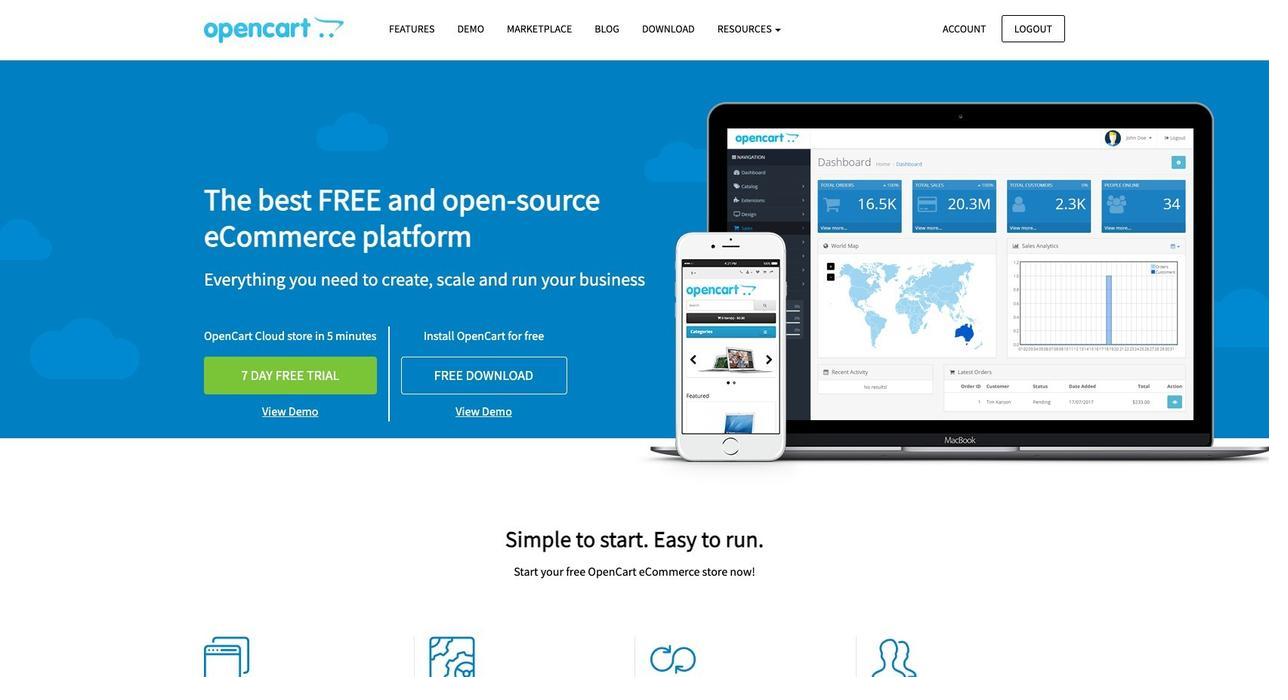 Task type: describe. For each thing, give the bounding box(es) containing it.
opencart - open source shopping cart solution image
[[204, 16, 344, 43]]



Task type: vqa. For each thing, say whether or not it's contained in the screenshot.
OpenCart - Open Source Shopping Cart Solution image
yes



